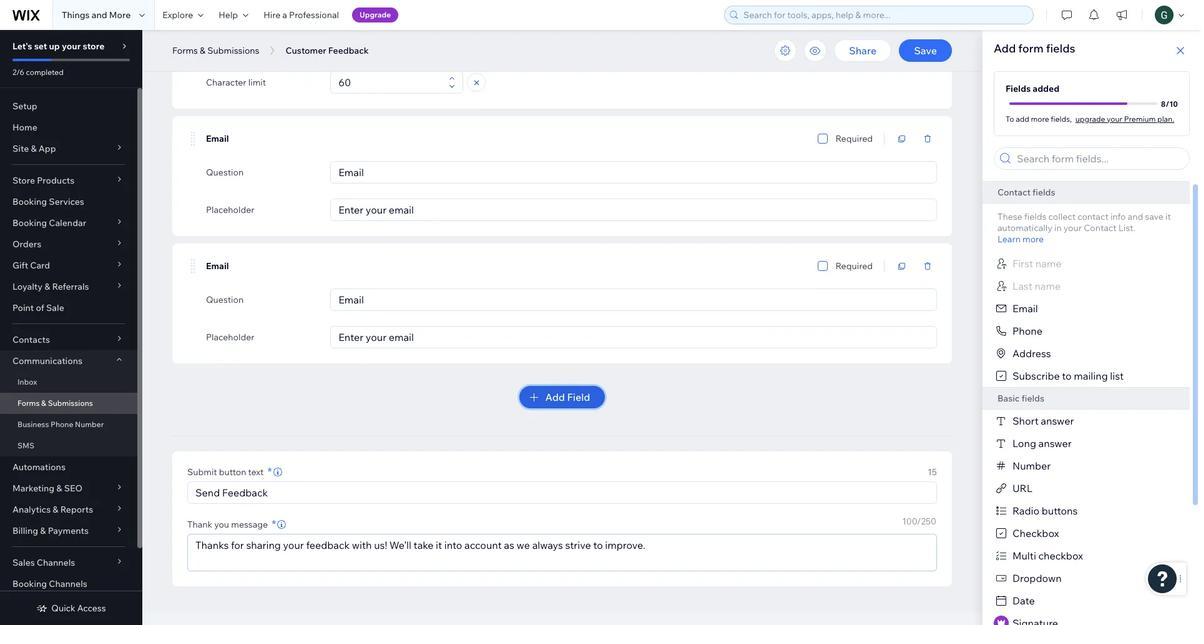 Task type: vqa. For each thing, say whether or not it's contained in the screenshot.
Email Marketing within the 'Sidebar' element
no



Task type: locate. For each thing, give the bounding box(es) containing it.
required
[[836, 133, 873, 144], [836, 260, 873, 272]]

2 vertical spatial booking
[[12, 578, 47, 590]]

0 vertical spatial phone
[[1013, 325, 1043, 337]]

0 vertical spatial forms
[[172, 45, 198, 56]]

channels for booking channels
[[49, 578, 87, 590]]

fields for basic
[[1022, 393, 1045, 404]]

forms inside sidebar element
[[17, 398, 40, 408]]

your right up
[[62, 41, 81, 52]]

forms & submissions for the forms & submissions button at the top
[[172, 45, 259, 56]]

billing & payments
[[12, 525, 89, 536]]

& inside "popup button"
[[44, 281, 50, 292]]

name down "first name"
[[1035, 280, 1061, 292]]

0 vertical spatial answer
[[1041, 415, 1074, 427]]

1 horizontal spatial phone
[[1013, 325, 1043, 337]]

number down long
[[1013, 460, 1051, 472]]

1 vertical spatial add placeholder text… field
[[335, 199, 933, 220]]

3 add placeholder text… field from the top
[[335, 327, 933, 348]]

booking up orders at the left of page
[[12, 217, 47, 229]]

hire a professional link
[[256, 0, 347, 30]]

booking inside dropdown button
[[12, 217, 47, 229]]

*
[[268, 465, 272, 479], [272, 517, 276, 531]]

0 vertical spatial channels
[[37, 557, 75, 568]]

1 horizontal spatial your
[[1064, 222, 1082, 234]]

2 booking from the top
[[12, 217, 47, 229]]

2/6
[[12, 67, 24, 77]]

1 vertical spatial required
[[836, 260, 873, 272]]

phone down forms & submissions link
[[51, 420, 73, 429]]

submit
[[187, 466, 217, 478]]

fields up collect
[[1033, 187, 1056, 198]]

you
[[214, 519, 229, 530]]

quick access
[[51, 603, 106, 614]]

2 vertical spatial email
[[1013, 302, 1038, 315]]

products
[[37, 175, 74, 186]]

0 vertical spatial forms & submissions
[[172, 45, 259, 56]]

add left "form"
[[994, 41, 1016, 56]]

&
[[200, 45, 206, 56], [31, 143, 37, 154], [44, 281, 50, 292], [41, 398, 46, 408], [56, 483, 62, 494], [53, 504, 58, 515], [40, 525, 46, 536]]

automations link
[[0, 456, 137, 478]]

number down forms & submissions link
[[75, 420, 104, 429]]

0 vertical spatial more
[[1031, 114, 1050, 123]]

0 vertical spatial /
[[1166, 99, 1170, 108]]

booking
[[12, 196, 47, 207], [12, 217, 47, 229], [12, 578, 47, 590]]

1 question from the top
[[206, 167, 244, 178]]

10
[[1170, 99, 1178, 108]]

1 vertical spatial more
[[1023, 234, 1044, 245]]

text
[[248, 466, 264, 478]]

booking down store
[[12, 196, 47, 207]]

add placeholder text… field for first type your question here... field from the top
[[335, 199, 933, 220]]

placeholder for 1st type your question here... field from the bottom of the page
[[206, 332, 255, 343]]

0 vertical spatial number
[[75, 420, 104, 429]]

2 vertical spatial add placeholder text… field
[[335, 327, 933, 348]]

calendar
[[49, 217, 86, 229]]

answer down short answer
[[1039, 437, 1072, 450]]

1 vertical spatial add
[[546, 391, 565, 403]]

0 horizontal spatial your
[[62, 41, 81, 52]]

1 vertical spatial question
[[206, 294, 244, 305]]

1 placeholder from the top
[[206, 39, 255, 51]]

sms
[[17, 441, 34, 450]]

contacts button
[[0, 329, 137, 350]]

None checkbox
[[818, 259, 828, 274]]

booking channels
[[12, 578, 87, 590]]

add for add field
[[546, 391, 565, 403]]

1 horizontal spatial add
[[994, 41, 1016, 56]]

help
[[219, 9, 238, 21]]

forms inside button
[[172, 45, 198, 56]]

date
[[1013, 594, 1035, 607]]

booking for booking calendar
[[12, 217, 47, 229]]

fields inside these fields collect contact info and save it automatically in your contact list. learn more
[[1025, 211, 1047, 222]]

submissions for the forms & submissions button at the top
[[208, 45, 259, 56]]

0 horizontal spatial forms & submissions
[[17, 398, 93, 408]]

None text field
[[335, 72, 445, 93]]

0 vertical spatial required
[[836, 133, 873, 144]]

sales
[[12, 557, 35, 568]]

channels inside sales channels popup button
[[37, 557, 75, 568]]

1 horizontal spatial /
[[1166, 99, 1170, 108]]

gift
[[12, 260, 28, 271]]

your right upgrade
[[1107, 114, 1123, 123]]

& for loyalty & referrals "popup button"
[[44, 281, 50, 292]]

0 vertical spatial type your question here... field
[[335, 162, 933, 183]]

channels inside booking channels link
[[49, 578, 87, 590]]

* right "text"
[[268, 465, 272, 479]]

fields left in
[[1025, 211, 1047, 222]]

1 vertical spatial phone
[[51, 420, 73, 429]]

1 vertical spatial type your question here... field
[[335, 289, 933, 310]]

these
[[998, 211, 1023, 222]]

1 horizontal spatial submissions
[[208, 45, 259, 56]]

2 vertical spatial placeholder
[[206, 332, 255, 343]]

channels down sales channels popup button
[[49, 578, 87, 590]]

billing & payments button
[[0, 520, 137, 541]]

collect
[[1049, 211, 1076, 222]]

1 vertical spatial answer
[[1039, 437, 1072, 450]]

add placeholder text… field for 1st type your question here... field from the bottom of the page
[[335, 327, 933, 348]]

& inside button
[[200, 45, 206, 56]]

0 vertical spatial *
[[268, 465, 272, 479]]

1 vertical spatial and
[[1128, 211, 1144, 222]]

submissions inside sidebar element
[[48, 398, 93, 408]]

channels for sales channels
[[37, 557, 75, 568]]

customer feedback button
[[279, 41, 375, 60]]

more right add
[[1031, 114, 1050, 123]]

& inside dropdown button
[[53, 504, 58, 515]]

booking down sales
[[12, 578, 47, 590]]

2 placeholder from the top
[[206, 204, 255, 215]]

card
[[30, 260, 50, 271]]

answer up the long answer
[[1041, 415, 1074, 427]]

2 required from the top
[[836, 260, 873, 272]]

plan.
[[1158, 114, 1175, 123]]

let's
[[12, 41, 32, 52]]

e.g., Submit field
[[192, 482, 933, 503]]

Add placeholder text… field
[[335, 34, 933, 56], [335, 199, 933, 220], [335, 327, 933, 348]]

booking calendar button
[[0, 212, 137, 234]]

radio buttons
[[1013, 505, 1078, 517]]

0 vertical spatial and
[[92, 9, 107, 21]]

1 vertical spatial number
[[1013, 460, 1051, 472]]

/
[[1166, 99, 1170, 108], [917, 516, 921, 527]]

0 horizontal spatial phone
[[51, 420, 73, 429]]

phone up address
[[1013, 325, 1043, 337]]

/ for 100
[[917, 516, 921, 527]]

submissions up "character limit"
[[208, 45, 259, 56]]

* for submit button text *
[[268, 465, 272, 479]]

1 vertical spatial email
[[206, 260, 229, 272]]

& for the forms & submissions button at the top
[[200, 45, 206, 56]]

1 vertical spatial submissions
[[48, 398, 93, 408]]

fields
[[1006, 83, 1031, 94]]

answer for long answer
[[1039, 437, 1072, 450]]

Search form fields... field
[[1014, 148, 1186, 169]]

multi
[[1013, 550, 1037, 562]]

0 horizontal spatial /
[[917, 516, 921, 527]]

2 question from the top
[[206, 294, 244, 305]]

contact left list.
[[1084, 222, 1117, 234]]

1 vertical spatial name
[[1035, 280, 1061, 292]]

0 horizontal spatial contact
[[998, 187, 1031, 198]]

forms & submissions inside sidebar element
[[17, 398, 93, 408]]

0 vertical spatial your
[[62, 41, 81, 52]]

1 vertical spatial forms
[[17, 398, 40, 408]]

forms down the inbox
[[17, 398, 40, 408]]

referrals
[[52, 281, 89, 292]]

1 vertical spatial placeholder
[[206, 204, 255, 215]]

these fields collect contact info and save it automatically in your contact list. learn more
[[998, 211, 1171, 245]]

2 horizontal spatial your
[[1107, 114, 1123, 123]]

add field
[[546, 391, 590, 403]]

forms & submissions up character
[[172, 45, 259, 56]]

save
[[914, 44, 937, 57]]

and inside these fields collect contact info and save it automatically in your contact list. learn more
[[1128, 211, 1144, 222]]

0 vertical spatial add placeholder text… field
[[335, 34, 933, 56]]

thank
[[187, 519, 212, 530]]

and left more
[[92, 9, 107, 21]]

help button
[[211, 0, 256, 30]]

& inside 'popup button'
[[40, 525, 46, 536]]

forms & submissions for forms & submissions link
[[17, 398, 93, 408]]

more right learn
[[1023, 234, 1044, 245]]

1 horizontal spatial forms
[[172, 45, 198, 56]]

add field button
[[519, 386, 605, 408]]

0 vertical spatial question
[[206, 167, 244, 178]]

buttons
[[1042, 505, 1078, 517]]

add inside add field button
[[546, 391, 565, 403]]

& for the billing & payments 'popup button'
[[40, 525, 46, 536]]

1 horizontal spatial and
[[1128, 211, 1144, 222]]

1 add placeholder text… field from the top
[[335, 34, 933, 56]]

your right in
[[1064, 222, 1082, 234]]

0 horizontal spatial number
[[75, 420, 104, 429]]

Type your question here... field
[[335, 162, 933, 183], [335, 289, 933, 310]]

sales channels button
[[0, 552, 137, 573]]

sidebar element
[[0, 30, 142, 625]]

add
[[1016, 114, 1030, 123]]

question for first type your question here... field from the top
[[206, 167, 244, 178]]

1 booking from the top
[[12, 196, 47, 207]]

button
[[219, 466, 246, 478]]

8 / 10
[[1161, 99, 1178, 108]]

& inside popup button
[[31, 143, 37, 154]]

submissions inside button
[[208, 45, 259, 56]]

1 horizontal spatial number
[[1013, 460, 1051, 472]]

0 horizontal spatial add
[[546, 391, 565, 403]]

loyalty & referrals
[[12, 281, 89, 292]]

2 vertical spatial your
[[1064, 222, 1082, 234]]

0 horizontal spatial forms
[[17, 398, 40, 408]]

question
[[206, 167, 244, 178], [206, 294, 244, 305]]

& inside popup button
[[56, 483, 62, 494]]

submissions
[[208, 45, 259, 56], [48, 398, 93, 408]]

business
[[17, 420, 49, 429]]

None checkbox
[[818, 131, 828, 146]]

0 vertical spatial placeholder
[[206, 39, 255, 51]]

1 required from the top
[[836, 133, 873, 144]]

forms & submissions up business phone number
[[17, 398, 93, 408]]

0 horizontal spatial submissions
[[48, 398, 93, 408]]

0 vertical spatial name
[[1036, 257, 1062, 270]]

business phone number
[[17, 420, 104, 429]]

3 booking from the top
[[12, 578, 47, 590]]

0 vertical spatial submissions
[[208, 45, 259, 56]]

customer
[[286, 45, 326, 56]]

contact up the these
[[998, 187, 1031, 198]]

store
[[12, 175, 35, 186]]

1 vertical spatial forms & submissions
[[17, 398, 93, 408]]

booking channels link
[[0, 573, 137, 594]]

/ for 8
[[1166, 99, 1170, 108]]

contact fields
[[998, 187, 1056, 198]]

forms & submissions inside button
[[172, 45, 259, 56]]

added
[[1033, 83, 1060, 94]]

Search for tools, apps, help & more... field
[[740, 6, 1030, 24]]

customer feedback
[[286, 45, 369, 56]]

1 horizontal spatial forms & submissions
[[172, 45, 259, 56]]

1 vertical spatial /
[[917, 516, 921, 527]]

0 vertical spatial contact
[[998, 187, 1031, 198]]

channels up booking channels
[[37, 557, 75, 568]]

point of sale
[[12, 302, 64, 313]]

2 add placeholder text… field from the top
[[335, 199, 933, 220]]

1 vertical spatial channels
[[49, 578, 87, 590]]

address
[[1013, 347, 1051, 360]]

forms & submissions link
[[0, 393, 137, 414]]

0 vertical spatial booking
[[12, 196, 47, 207]]

upgrade
[[1076, 114, 1106, 123]]

quick
[[51, 603, 75, 614]]

setup link
[[0, 96, 137, 117]]

services
[[49, 196, 84, 207]]

1 vertical spatial *
[[272, 517, 276, 531]]

forms for the forms & submissions button at the top
[[172, 45, 198, 56]]

3 placeholder from the top
[[206, 332, 255, 343]]

1 vertical spatial contact
[[1084, 222, 1117, 234]]

& for site & app popup button
[[31, 143, 37, 154]]

analytics & reports button
[[0, 499, 137, 520]]

dropdown
[[1013, 572, 1062, 585]]

name up last name
[[1036, 257, 1062, 270]]

answer for short answer
[[1041, 415, 1074, 427]]

orders
[[12, 239, 41, 250]]

booking for booking channels
[[12, 578, 47, 590]]

0 vertical spatial add
[[994, 41, 1016, 56]]

email
[[206, 133, 229, 144], [206, 260, 229, 272], [1013, 302, 1038, 315]]

forms down 'explore'
[[172, 45, 198, 56]]

phone
[[1013, 325, 1043, 337], [51, 420, 73, 429]]

to add more fields, upgrade your premium plan.
[[1006, 114, 1175, 123]]

fields down subscribe
[[1022, 393, 1045, 404]]

1 horizontal spatial contact
[[1084, 222, 1117, 234]]

booking for booking services
[[12, 196, 47, 207]]

name for last name
[[1035, 280, 1061, 292]]

and right info
[[1128, 211, 1144, 222]]

1 vertical spatial booking
[[12, 217, 47, 229]]

add left field at the left
[[546, 391, 565, 403]]

and
[[92, 9, 107, 21], [1128, 211, 1144, 222]]

booking calendar
[[12, 217, 86, 229]]

fields,
[[1051, 114, 1072, 123]]

learn
[[998, 234, 1021, 245]]

submissions down "inbox" link
[[48, 398, 93, 408]]

* right message
[[272, 517, 276, 531]]



Task type: describe. For each thing, give the bounding box(es) containing it.
home link
[[0, 117, 137, 138]]

& for forms & submissions link
[[41, 398, 46, 408]]

in
[[1055, 222, 1062, 234]]

character
[[206, 77, 246, 88]]

save
[[1146, 211, 1164, 222]]

explore
[[163, 9, 193, 21]]

limit
[[248, 77, 266, 88]]

15
[[928, 466, 937, 478]]

inbox link
[[0, 372, 137, 393]]

loyalty
[[12, 281, 42, 292]]

access
[[77, 603, 106, 614]]

first
[[1013, 257, 1034, 270]]

up
[[49, 41, 60, 52]]

fields for these
[[1025, 211, 1047, 222]]

fields for contact
[[1033, 187, 1056, 198]]

set
[[34, 41, 47, 52]]

last name
[[1013, 280, 1061, 292]]

short answer
[[1013, 415, 1074, 427]]

forms for forms & submissions link
[[17, 398, 40, 408]]

of
[[36, 302, 44, 313]]

loyalty & referrals button
[[0, 276, 137, 297]]

add form fields
[[994, 41, 1076, 56]]

upgrade
[[360, 10, 391, 19]]

question for 1st type your question here... field from the bottom of the page
[[206, 294, 244, 305]]

analytics
[[12, 504, 51, 515]]

reports
[[60, 504, 93, 515]]

submit button text *
[[187, 465, 272, 479]]

save button
[[899, 39, 952, 62]]

thank you message *
[[187, 517, 276, 531]]

2 type your question here... field from the top
[[335, 289, 933, 310]]

multi checkbox
[[1013, 550, 1083, 562]]

setup
[[12, 101, 37, 112]]

site & app button
[[0, 138, 137, 159]]

your inside sidebar element
[[62, 41, 81, 52]]

hire
[[264, 9, 281, 21]]

inbox
[[17, 377, 37, 387]]

communications button
[[0, 350, 137, 372]]

seo
[[64, 483, 83, 494]]

0 vertical spatial email
[[206, 133, 229, 144]]

sale
[[46, 302, 64, 313]]

subscribe
[[1013, 370, 1060, 382]]

contact
[[1078, 211, 1109, 222]]

number inside 'link'
[[75, 420, 104, 429]]

store products button
[[0, 170, 137, 191]]

automations
[[12, 461, 66, 473]]

let's set up your store
[[12, 41, 105, 52]]

point of sale link
[[0, 297, 137, 318]]

contact inside these fields collect contact info and save it automatically in your contact list. learn more
[[1084, 222, 1117, 234]]

placeholder for first type your question here... field from the top
[[206, 204, 255, 215]]

automatically
[[998, 222, 1053, 234]]

checkbox
[[1013, 527, 1059, 540]]

8
[[1161, 99, 1166, 108]]

orders button
[[0, 234, 137, 255]]

contacts
[[12, 334, 50, 345]]

more inside these fields collect contact info and save it automatically in your contact list. learn more
[[1023, 234, 1044, 245]]

2/6 completed
[[12, 67, 64, 77]]

it
[[1166, 211, 1171, 222]]

store
[[83, 41, 105, 52]]

share
[[849, 44, 877, 57]]

to
[[1062, 370, 1072, 382]]

fields right "form"
[[1046, 41, 1076, 56]]

premium
[[1125, 114, 1156, 123]]

booking services link
[[0, 191, 137, 212]]

0 horizontal spatial and
[[92, 9, 107, 21]]

& for analytics & reports dropdown button
[[53, 504, 58, 515]]

marketing
[[12, 483, 54, 494]]

checkbox
[[1039, 550, 1083, 562]]

marketing & seo
[[12, 483, 83, 494]]

mailing
[[1074, 370, 1108, 382]]

to
[[1006, 114, 1014, 123]]

payments
[[48, 525, 89, 536]]

short
[[1013, 415, 1039, 427]]

basic fields
[[998, 393, 1045, 404]]

100
[[902, 516, 917, 527]]

e.g., Thanks for submitting! text field
[[188, 535, 937, 571]]

learn more link
[[998, 234, 1044, 245]]

professional
[[289, 9, 339, 21]]

things and more
[[62, 9, 131, 21]]

add for add form fields
[[994, 41, 1016, 56]]

home
[[12, 122, 37, 133]]

* for thank you message *
[[272, 517, 276, 531]]

billing
[[12, 525, 38, 536]]

your inside these fields collect contact info and save it automatically in your contact list. learn more
[[1064, 222, 1082, 234]]

character limit
[[206, 77, 266, 88]]

fields added
[[1006, 83, 1060, 94]]

1 type your question here... field from the top
[[335, 162, 933, 183]]

subscribe to mailing list
[[1013, 370, 1124, 382]]

phone inside 'link'
[[51, 420, 73, 429]]

submissions for forms & submissions link
[[48, 398, 93, 408]]

basic
[[998, 393, 1020, 404]]

feedback
[[328, 45, 369, 56]]

app
[[39, 143, 56, 154]]

business phone number link
[[0, 414, 137, 435]]

more
[[109, 9, 131, 21]]

radio
[[1013, 505, 1040, 517]]

field
[[567, 391, 590, 403]]

list
[[1111, 370, 1124, 382]]

1 vertical spatial your
[[1107, 114, 1123, 123]]

list.
[[1119, 222, 1136, 234]]

name for first name
[[1036, 257, 1062, 270]]

& for 'marketing & seo' popup button
[[56, 483, 62, 494]]



